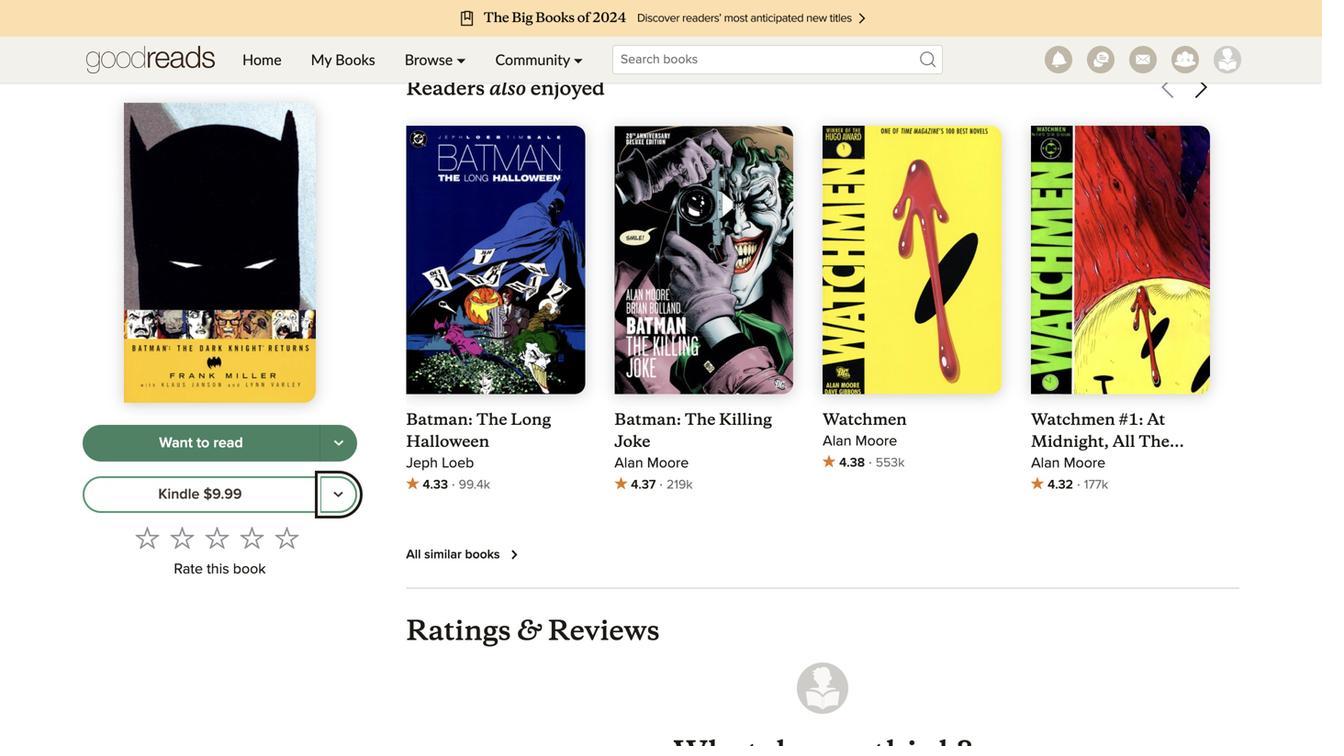 Task type: locate. For each thing, give the bounding box(es) containing it.
&
[[517, 608, 542, 648]]

alan inside batman: the killing joke alan moore
[[614, 456, 643, 471]]

2 ▾ from the left
[[574, 50, 583, 68]]

0 horizontal spatial moore
[[647, 456, 689, 471]]

0 horizontal spatial watchmen
[[823, 410, 907, 430]]

loeb
[[442, 456, 474, 471]]

0 horizontal spatial alan
[[614, 456, 643, 471]]

▾ for community ▾
[[574, 50, 583, 68]]

browse ▾ link
[[390, 37, 481, 83]]

rating 0 out of 5 group
[[130, 521, 304, 555]]

show more button
[[406, 4, 497, 26]]

the for killing
[[685, 410, 716, 430]]

community ▾
[[495, 50, 583, 68]]

rate 3 out of 5 image
[[205, 526, 229, 550]]

2 horizontal spatial the
[[1139, 432, 1170, 452]]

0 vertical spatial profile image for ruby anderson. image
[[1214, 46, 1241, 73]]

1 batman: from the left
[[406, 410, 473, 430]]

moore up 177k
[[1064, 456, 1106, 471]]

1 horizontal spatial the
[[685, 410, 716, 430]]

4 book cover image from the left
[[614, 126, 793, 394]]

batman: the long halloween jeph loeb
[[406, 410, 551, 471]]

readers
[[406, 76, 485, 101]]

rate 5 out of 5 image
[[275, 526, 299, 550]]

browse
[[405, 50, 453, 68]]

halloween
[[406, 432, 489, 452]]

moore up '219k' on the right bottom of page
[[647, 456, 689, 471]]

all similar books
[[406, 548, 500, 561]]

0 horizontal spatial all
[[406, 548, 421, 561]]

watchmen alan moore
[[823, 410, 907, 449]]

the down 'at'
[[1139, 432, 1170, 452]]

1 ▾ from the left
[[457, 50, 466, 68]]

None search field
[[598, 45, 958, 74]]

the left long
[[476, 410, 507, 430]]

▾ inside browse ▾ link
[[457, 50, 466, 68]]

all down #1:
[[1113, 432, 1135, 452]]

browse ▾
[[405, 50, 466, 68]]

also
[[489, 72, 526, 101]]

4.33
[[423, 479, 448, 492]]

jeph
[[406, 456, 438, 471]]

4.33 stars, 99.4 thousand ratings figure
[[406, 474, 585, 496]]

▾ for browse ▾
[[457, 50, 466, 68]]

all left similar
[[406, 548, 421, 561]]

show
[[406, 8, 438, 21]]

0 horizontal spatial batman:
[[406, 410, 473, 430]]

watchmen up the midnight,
[[1031, 410, 1115, 430]]

midnight,
[[1031, 432, 1109, 452]]

2 book cover image from the left
[[823, 126, 1002, 396]]

all inside watchmen #1: at midnight, all the agents…
[[1113, 432, 1135, 452]]

batman: the killing joke alan moore
[[614, 410, 772, 471]]

the inside batman: the long halloween jeph loeb
[[476, 410, 507, 430]]

1 horizontal spatial watchmen
[[1031, 410, 1115, 430]]

moore up 553k
[[855, 434, 897, 449]]

2 horizontal spatial alan
[[1031, 456, 1060, 471]]

rate
[[174, 562, 203, 577]]

alan up 4.32
[[1031, 456, 1060, 471]]

alan
[[823, 434, 852, 449], [614, 456, 643, 471], [1031, 456, 1060, 471]]

watchmen up '4.38'
[[823, 410, 907, 430]]

profile image for ruby anderson. image
[[1214, 46, 1241, 73], [797, 663, 849, 714]]

rate this book element
[[83, 521, 357, 584]]

watchmen inside watchmen #1: at midnight, all the agents…
[[1031, 410, 1115, 430]]

want to read
[[159, 436, 243, 451]]

want to read button
[[83, 425, 320, 462]]

$9.99
[[203, 488, 242, 502]]

alan inside watchmen alan moore
[[823, 434, 852, 449]]

2 watchmen from the left
[[1031, 410, 1115, 430]]

0 horizontal spatial profile image for ruby anderson. image
[[797, 663, 849, 714]]

alan down joke on the bottom left of the page
[[614, 456, 643, 471]]

the
[[476, 410, 507, 430], [685, 410, 716, 430], [1139, 432, 1170, 452]]

agents…
[[1031, 454, 1100, 474]]

all
[[1113, 432, 1135, 452], [406, 548, 421, 561]]

the left killing
[[685, 410, 716, 430]]

1 horizontal spatial alan
[[823, 434, 852, 449]]

▾ right browse
[[457, 50, 466, 68]]

0 vertical spatial all
[[1113, 432, 1135, 452]]

4.37
[[631, 479, 656, 492]]

book cover image for watchmen #1: at midnight, all the agents…
[[1031, 126, 1210, 405]]

batman: up joke on the bottom left of the page
[[614, 410, 681, 430]]

1 horizontal spatial ▾
[[574, 50, 583, 68]]

1 horizontal spatial batman:
[[614, 410, 681, 430]]

long
[[511, 410, 551, 430]]

watchmen for alan
[[823, 410, 907, 430]]

reviews
[[548, 613, 660, 648]]

1 book cover image from the left
[[406, 126, 585, 405]]

1 horizontal spatial all
[[1113, 432, 1135, 452]]

my books
[[311, 50, 375, 68]]

book cover image for batman: the long halloween
[[406, 126, 585, 405]]

batman: inside batman: the long halloween jeph loeb
[[406, 410, 473, 430]]

ratings
[[406, 613, 511, 648]]

4.38
[[839, 457, 865, 470]]

community ▾ link
[[481, 37, 598, 83]]

1 horizontal spatial moore
[[855, 434, 897, 449]]

2 batman: from the left
[[614, 410, 681, 430]]

at
[[1147, 410, 1165, 430]]

book cover image for watchmen
[[823, 126, 1002, 396]]

553k
[[876, 457, 905, 470]]

more
[[441, 8, 471, 21]]

ratings & reviews
[[406, 608, 660, 648]]

the inside batman: the killing joke alan moore
[[685, 410, 716, 430]]

watchmen
[[823, 410, 907, 430], [1031, 410, 1115, 430]]

1 vertical spatial all
[[406, 548, 421, 561]]

home link
[[228, 37, 296, 83]]

3 book cover image from the left
[[1031, 126, 1210, 405]]

▾
[[457, 50, 466, 68], [574, 50, 583, 68]]

batman: inside batman: the killing joke alan moore
[[614, 410, 681, 430]]

the inside watchmen #1: at midnight, all the agents…
[[1139, 432, 1170, 452]]

moore inside watchmen alan moore
[[855, 434, 897, 449]]

moore
[[855, 434, 897, 449], [647, 456, 689, 471], [1064, 456, 1106, 471]]

▾ up enjoyed
[[574, 50, 583, 68]]

0 horizontal spatial the
[[476, 410, 507, 430]]

alan up '4.38'
[[823, 434, 852, 449]]

0 horizontal spatial ▾
[[457, 50, 466, 68]]

the for long
[[476, 410, 507, 430]]

1 watchmen from the left
[[823, 410, 907, 430]]

batman: up halloween
[[406, 410, 473, 430]]

▾ inside community ▾ link
[[574, 50, 583, 68]]

killing
[[719, 410, 772, 430]]

batman:
[[406, 410, 473, 430], [614, 410, 681, 430]]

book cover image
[[406, 126, 585, 405], [823, 126, 1002, 396], [1031, 126, 1210, 405], [614, 126, 793, 394]]



Task type: vqa. For each thing, say whether or not it's contained in the screenshot.
177K
yes



Task type: describe. For each thing, give the bounding box(es) containing it.
books
[[335, 50, 375, 68]]

to
[[196, 436, 210, 451]]

4.38 stars, 553 thousand ratings figure
[[823, 452, 1002, 474]]

#1:
[[1119, 410, 1144, 430]]

rate 1 out of 5 image
[[135, 526, 159, 550]]

batman: for halloween
[[406, 410, 473, 430]]

similar
[[424, 548, 462, 561]]

177k
[[1084, 479, 1108, 492]]

4.32 stars, 177 thousand ratings figure
[[1031, 474, 1210, 496]]

read
[[213, 436, 243, 451]]

rate this book
[[174, 562, 266, 577]]

this
[[207, 562, 229, 577]]

home
[[242, 50, 282, 68]]

rate 2 out of 5 image
[[170, 526, 194, 550]]

community
[[495, 50, 570, 68]]

my
[[311, 50, 332, 68]]

my books link
[[296, 37, 390, 83]]

moore inside batman: the killing joke alan moore
[[647, 456, 689, 471]]

rate 4 out of 5 image
[[240, 526, 264, 550]]

books
[[465, 548, 500, 561]]

1 horizontal spatial profile image for ruby anderson. image
[[1214, 46, 1241, 73]]

show more
[[406, 8, 471, 21]]

219k
[[667, 479, 693, 492]]

kindle
[[158, 488, 200, 502]]

home image
[[86, 37, 215, 83]]

1 vertical spatial profile image for ruby anderson. image
[[797, 663, 849, 714]]

watchmen #1: at midnight, all the agents…
[[1031, 410, 1170, 474]]

2 horizontal spatial moore
[[1064, 456, 1106, 471]]

readers also enjoyed
[[406, 72, 605, 101]]

joke
[[614, 432, 650, 452]]

Search by book title or ISBN text field
[[612, 45, 943, 74]]

watchmen for #1:
[[1031, 410, 1115, 430]]

want
[[159, 436, 193, 451]]

batman: for joke
[[614, 410, 681, 430]]

kindle $9.99 link
[[83, 476, 320, 513]]

99.4k
[[459, 479, 490, 492]]

4.32
[[1048, 479, 1073, 492]]

4.37 stars, 219 thousand ratings figure
[[614, 474, 793, 496]]

alan moore
[[1031, 456, 1106, 471]]

all similar books link
[[406, 544, 526, 566]]

book
[[233, 562, 266, 577]]

enjoyed
[[530, 76, 605, 101]]

book cover image for batman: the killing joke
[[614, 126, 793, 394]]

kindle $9.99
[[158, 488, 242, 502]]



